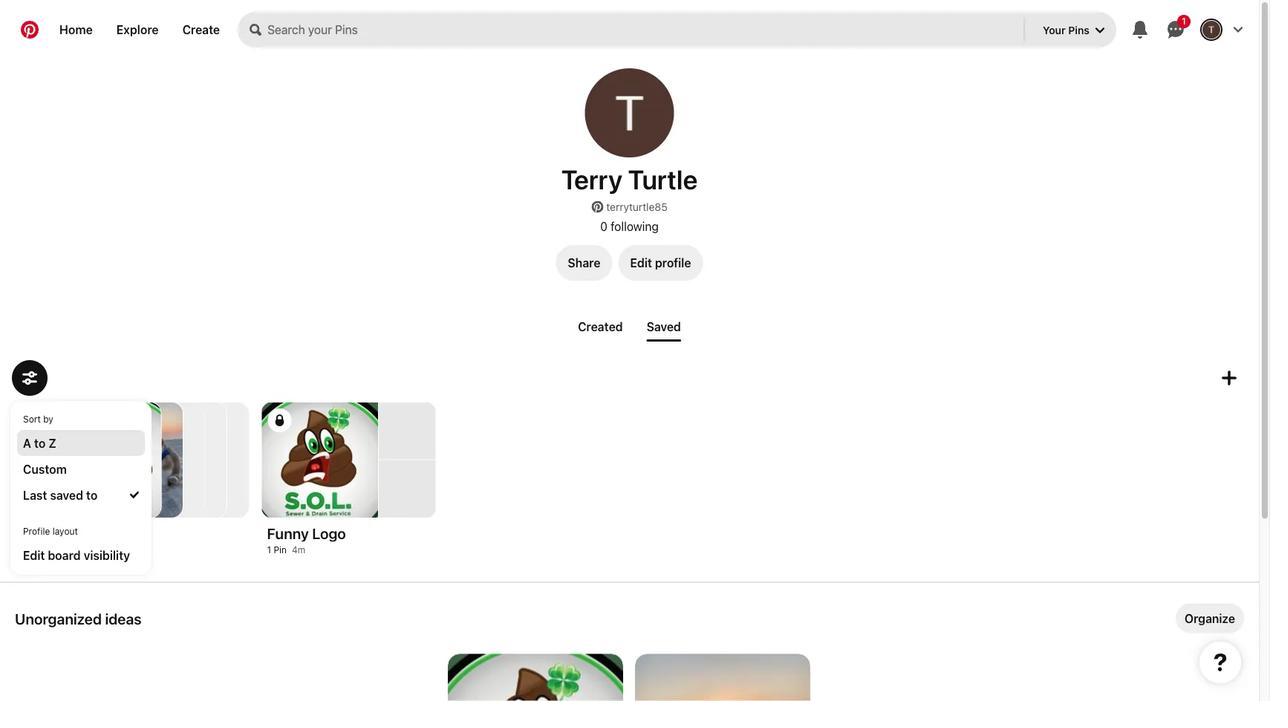 Task type: locate. For each thing, give the bounding box(es) containing it.
1 horizontal spatial this contains an image of: image
[[635, 654, 811, 702]]

your
[[1043, 24, 1066, 36]]

ideas
[[105, 610, 142, 627]]

following
[[611, 219, 659, 233]]

0 horizontal spatial pin
[[87, 545, 100, 556]]

your pins
[[1043, 24, 1090, 36]]

edit down profile
[[23, 548, 45, 563]]

pins for all
[[101, 525, 130, 542]]

edit inside profile layout element
[[23, 548, 45, 563]]

1 down all
[[80, 545, 84, 556]]

1 down funny
[[267, 545, 271, 556]]

terry
[[562, 163, 623, 195]]

pinterest image
[[592, 201, 604, 213]]

all
[[80, 525, 97, 542]]

0 horizontal spatial 1
[[80, 545, 84, 556]]

secret board icon image
[[274, 415, 286, 427]]

pin inside all pins 1 pin 6d
[[87, 545, 100, 556]]

1 inside all pins 1 pin 6d
[[80, 545, 84, 556]]

1 horizontal spatial to
[[86, 488, 98, 502]]

pin
[[87, 545, 100, 556], [274, 545, 287, 556]]

0 horizontal spatial this contains an image of: image
[[448, 654, 624, 702]]

1 vertical spatial edit
[[23, 548, 45, 563]]

2 pin from the left
[[274, 545, 287, 556]]

Search text field
[[268, 12, 1021, 48]]

edit for edit profile
[[631, 256, 652, 270]]

1 for all pins
[[80, 545, 84, 556]]

funny
[[267, 525, 309, 542]]

share
[[568, 256, 601, 270]]

1 allpins image from the left
[[75, 403, 161, 518]]

to inside menu item
[[34, 436, 46, 450]]

1 horizontal spatial 1
[[267, 545, 271, 556]]

z
[[49, 436, 56, 450]]

saved link
[[641, 314, 687, 342]]

home
[[59, 23, 93, 37]]

1 horizontal spatial pins
[[1069, 24, 1090, 36]]

to right saved
[[86, 488, 98, 502]]

pins inside all pins 1 pin 6d
[[101, 525, 130, 542]]

profile
[[655, 256, 692, 270]]

pin left 4m
[[274, 545, 287, 556]]

edit
[[631, 256, 652, 270], [23, 548, 45, 563]]

saved
[[647, 320, 681, 334]]

edit inside button
[[631, 256, 652, 270]]

pins left dropdown icon
[[1069, 24, 1090, 36]]

0 horizontal spatial pins
[[101, 525, 130, 542]]

to
[[34, 436, 46, 450], [86, 488, 98, 502]]

pin left 6d
[[87, 545, 100, 556]]

list
[[0, 654, 1260, 702]]

profile layout element
[[17, 520, 145, 569]]

home link
[[48, 12, 105, 48]]

0
[[601, 219, 608, 233]]

terryturtle85 image
[[585, 68, 674, 158]]

layout
[[53, 526, 78, 537]]

0 horizontal spatial to
[[34, 436, 46, 450]]

pins
[[1069, 24, 1090, 36], [101, 525, 130, 542]]

a to z
[[23, 436, 56, 450]]

your pins button
[[1032, 12, 1117, 48]]

1 horizontal spatial edit
[[631, 256, 652, 270]]

0 vertical spatial edit
[[631, 256, 652, 270]]

1 left "terry turtle" image
[[1182, 16, 1187, 26]]

to left z
[[34, 436, 46, 450]]

explore
[[117, 23, 159, 37]]

1 horizontal spatial pin
[[274, 545, 287, 556]]

1 pin from the left
[[87, 545, 100, 556]]

this contains an image of: image
[[448, 654, 624, 702], [635, 654, 811, 702]]

1 inside funny logo 1 pin 4m
[[267, 545, 271, 556]]

1 vertical spatial pins
[[101, 525, 130, 542]]

pins up 6d
[[101, 525, 130, 542]]

edit left profile
[[631, 256, 652, 270]]

0 vertical spatial pins
[[1069, 24, 1090, 36]]

turtle
[[628, 163, 698, 195]]

pins inside button
[[1069, 24, 1090, 36]]

allpins image
[[75, 403, 161, 518], [97, 403, 183, 518]]

sort by
[[23, 414, 53, 424]]

1 vertical spatial to
[[86, 488, 98, 502]]

0 horizontal spatial edit
[[23, 548, 45, 563]]

0 vertical spatial to
[[34, 436, 46, 450]]

1
[[1182, 16, 1187, 26], [80, 545, 84, 556], [267, 545, 271, 556]]

organize button
[[1176, 604, 1245, 634]]

pin inside funny logo 1 pin 4m
[[274, 545, 287, 556]]

2 horizontal spatial 1
[[1182, 16, 1187, 26]]

edit board visibility
[[23, 548, 130, 563]]

edit for edit board visibility
[[23, 548, 45, 563]]

1 this contains an image of: image from the left
[[448, 654, 624, 702]]

pin image image
[[119, 403, 205, 518], [140, 403, 227, 518], [162, 403, 249, 518]]



Task type: vqa. For each thing, say whether or not it's contained in the screenshot.
Your
yes



Task type: describe. For each thing, give the bounding box(es) containing it.
3 pin image image from the left
[[162, 403, 249, 518]]

edit profile
[[631, 256, 692, 270]]

create
[[182, 23, 220, 37]]

1 pin image image from the left
[[119, 403, 205, 518]]

pin for funny
[[274, 545, 287, 556]]

unorganized
[[15, 610, 102, 627]]

pin for all
[[87, 545, 100, 556]]

unorganized ideas
[[15, 610, 142, 627]]

2 this contains an image of: image from the left
[[635, 654, 811, 702]]

create link
[[171, 12, 232, 48]]

created link
[[572, 314, 629, 340]]

0 following
[[601, 219, 659, 233]]

logo
[[312, 525, 346, 542]]

6d
[[105, 545, 116, 556]]

2 allpins image from the left
[[97, 403, 183, 518]]

4m
[[292, 545, 306, 556]]

all pins 1 pin 6d
[[80, 525, 130, 556]]

pins for your
[[1069, 24, 1090, 36]]

a to z menu item
[[17, 430, 145, 456]]

profile
[[23, 526, 50, 537]]

created
[[578, 320, 623, 334]]

explore link
[[105, 12, 171, 48]]

terry turtle image
[[1203, 21, 1221, 39]]

last
[[23, 488, 47, 502]]

1 button
[[1159, 12, 1194, 48]]

terryturtle85
[[607, 201, 668, 213]]

board
[[48, 548, 81, 563]]

by
[[43, 414, 53, 424]]

2 pin image image from the left
[[140, 403, 227, 518]]

visibility
[[84, 548, 130, 563]]

saved
[[50, 488, 83, 502]]

search icon image
[[250, 24, 262, 36]]

1 for funny logo
[[267, 545, 271, 556]]

last saved to
[[23, 488, 98, 502]]

1 inside button
[[1182, 16, 1187, 26]]

terry turtle
[[562, 163, 698, 195]]

edit profile button
[[619, 245, 703, 281]]

sort
[[23, 414, 41, 424]]

funny logo 1 pin 4m
[[267, 525, 346, 556]]

profile layout
[[23, 526, 78, 537]]

a
[[23, 436, 31, 450]]

organize
[[1185, 612, 1236, 626]]

selected item image
[[130, 491, 139, 500]]

dropdown image
[[1096, 26, 1105, 35]]

sort by element
[[17, 408, 145, 508]]

custom
[[23, 462, 67, 476]]

share button
[[556, 245, 613, 281]]



